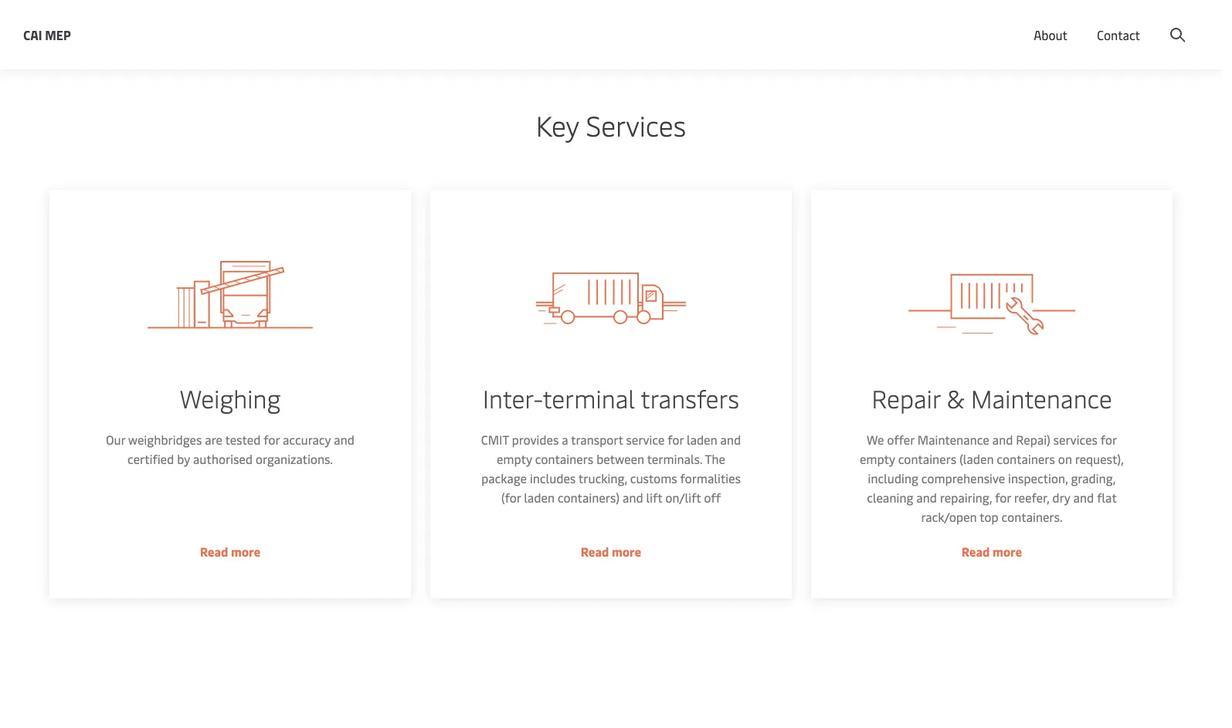 Task type: locate. For each thing, give the bounding box(es) containing it.
1 horizontal spatial read
[[581, 544, 609, 561]]

more
[[231, 544, 261, 561], [612, 544, 642, 561], [993, 544, 1023, 561]]

for up request),
[[1101, 432, 1118, 449]]

on
[[1059, 451, 1073, 468]]

maintenance
[[972, 382, 1113, 415], [918, 432, 990, 449]]

repair
[[872, 382, 941, 415]]

read
[[200, 544, 228, 561], [581, 544, 609, 561], [962, 544, 991, 561]]

off
[[704, 490, 721, 507]]

for inside our weighbridges are tested for accuracy and certified by authorised organizations.
[[264, 432, 280, 449]]

contact button
[[1098, 0, 1141, 70]]

laden up the
[[687, 432, 718, 449]]

maintenance inside we offer maintenance and repai) services for empty containers (laden containers on request), including comprehensive inspection, grading, cleaning and repairing, for reefer, dry and flat rack/open top containers.
[[918, 432, 990, 449]]

top
[[980, 509, 999, 526]]

0 horizontal spatial laden
[[524, 490, 555, 507]]

for right tested
[[264, 432, 280, 449]]

containers down a
[[535, 451, 594, 468]]

maintenance up repai)
[[972, 382, 1113, 415]]

1 horizontal spatial empty
[[860, 451, 896, 468]]

maintenance up (laden
[[918, 432, 990, 449]]

empty
[[497, 451, 532, 468], [860, 451, 896, 468]]

the
[[705, 451, 726, 468]]

0 vertical spatial laden
[[687, 432, 718, 449]]

rack/open
[[922, 509, 977, 526]]

a
[[562, 432, 569, 449]]

0 vertical spatial maintenance
[[972, 382, 1113, 415]]

1 horizontal spatial containers
[[899, 451, 957, 468]]

1 horizontal spatial more
[[612, 544, 642, 561]]

formalities
[[681, 471, 741, 487]]

1 vertical spatial maintenance
[[918, 432, 990, 449]]

read more
[[200, 544, 261, 561], [581, 544, 642, 561], [962, 544, 1023, 561]]

containers
[[535, 451, 594, 468], [899, 451, 957, 468], [997, 451, 1056, 468]]

3 more from the left
[[993, 544, 1023, 561]]

between
[[597, 451, 645, 468]]

cmit provides a transport service for laden and empty containers between terminals. the package includes trucking, customs formalities (for laden containers) and lift on/lift off
[[481, 432, 741, 507]]

by
[[177, 451, 190, 468]]

and up rack/open
[[917, 490, 938, 507]]

apm_icons_v3_transport image
[[474, 246, 749, 351]]

trucking,
[[579, 471, 628, 487]]

login / create account link
[[1040, 0, 1193, 46]]

1 empty from the left
[[497, 451, 532, 468]]

we
[[867, 432, 885, 449]]

create
[[1109, 14, 1145, 31]]

2 horizontal spatial containers
[[997, 451, 1056, 468]]

inspection,
[[1009, 471, 1069, 487]]

2 horizontal spatial read more
[[962, 544, 1023, 561]]

2 more from the left
[[612, 544, 642, 561]]

3 read more from the left
[[962, 544, 1023, 561]]

2 containers from the left
[[899, 451, 957, 468]]

1 read more from the left
[[200, 544, 261, 561]]

key
[[536, 107, 579, 144]]

apm_icons_v3_gate services image
[[93, 246, 368, 351]]

for up terminals.
[[668, 432, 684, 449]]

maintenance for &
[[972, 382, 1113, 415]]

3 read from the left
[[962, 544, 991, 561]]

containers)
[[558, 490, 620, 507]]

contact
[[1098, 26, 1141, 43]]

1 read from the left
[[200, 544, 228, 561]]

1 horizontal spatial laden
[[687, 432, 718, 449]]

containers down offer
[[899, 451, 957, 468]]

laden
[[687, 432, 718, 449], [524, 490, 555, 507]]

organizations.
[[256, 451, 333, 468]]

containers.
[[1002, 509, 1063, 526]]

certified
[[128, 451, 174, 468]]

cleaning
[[867, 490, 914, 507]]

and left repai)
[[993, 432, 1014, 449]]

and down grading,
[[1074, 490, 1095, 507]]

repair & maintenance
[[872, 382, 1113, 415]]

and
[[334, 432, 355, 449], [721, 432, 741, 449], [993, 432, 1014, 449], [623, 490, 644, 507], [917, 490, 938, 507], [1074, 490, 1095, 507]]

1 more from the left
[[231, 544, 261, 561]]

(laden
[[960, 451, 994, 468]]

mep
[[45, 26, 71, 43]]

2 read from the left
[[581, 544, 609, 561]]

maintenance for offer
[[918, 432, 990, 449]]

weighbridges
[[128, 432, 202, 449]]

reefer,
[[1015, 490, 1050, 507]]

2 horizontal spatial more
[[993, 544, 1023, 561]]

containers down repai)
[[997, 451, 1056, 468]]

0 horizontal spatial read more
[[200, 544, 261, 561]]

request),
[[1076, 451, 1125, 468]]

terminal
[[543, 382, 635, 415]]

for
[[264, 432, 280, 449], [668, 432, 684, 449], [1101, 432, 1118, 449], [996, 490, 1012, 507]]

0 horizontal spatial empty
[[497, 451, 532, 468]]

(for
[[502, 490, 521, 507]]

about button
[[1034, 0, 1068, 70]]

empty down the we on the bottom right
[[860, 451, 896, 468]]

containers inside cmit provides a transport service for laden and empty containers between terminals. the package includes trucking, customs formalities (for laden containers) and lift on/lift off
[[535, 451, 594, 468]]

0 horizontal spatial more
[[231, 544, 261, 561]]

empty up package
[[497, 451, 532, 468]]

1 containers from the left
[[535, 451, 594, 468]]

2 read more from the left
[[581, 544, 642, 561]]

2 empty from the left
[[860, 451, 896, 468]]

and right accuracy
[[334, 432, 355, 449]]

2 horizontal spatial read
[[962, 544, 991, 561]]

read for inter-terminal transfers
[[581, 544, 609, 561]]

0 horizontal spatial read
[[200, 544, 228, 561]]

0 horizontal spatial containers
[[535, 451, 594, 468]]

repai)
[[1017, 432, 1051, 449]]

read more for weighing
[[200, 544, 261, 561]]

includes
[[530, 471, 576, 487]]

1 horizontal spatial read more
[[581, 544, 642, 561]]

repairing,
[[941, 490, 993, 507]]

1 vertical spatial laden
[[524, 490, 555, 507]]

laden down includes
[[524, 490, 555, 507]]



Task type: vqa. For each thing, say whether or not it's contained in the screenshot.
READ MORE to the left
yes



Task type: describe. For each thing, give the bounding box(es) containing it.
terminals.
[[647, 451, 703, 468]]

service
[[627, 432, 665, 449]]

grading,
[[1072, 471, 1117, 487]]

account
[[1148, 14, 1193, 31]]

empty inside cmit provides a transport service for laden and empty containers between terminals. the package includes trucking, customs formalities (for laden containers) and lift on/lift off
[[497, 451, 532, 468]]

about
[[1034, 26, 1068, 43]]

login / create account
[[1069, 14, 1193, 31]]

tested
[[225, 432, 261, 449]]

our
[[106, 432, 125, 449]]

read more for repair & maintenance
[[962, 544, 1023, 561]]

cai
[[23, 26, 42, 43]]

authorised
[[193, 451, 253, 468]]

transport
[[571, 432, 624, 449]]

including
[[868, 471, 919, 487]]

and inside our weighbridges are tested for accuracy and certified by authorised organizations.
[[334, 432, 355, 449]]

cai mep link
[[23, 25, 71, 44]]

flat
[[1098, 490, 1118, 507]]

and left lift
[[623, 490, 644, 507]]

transfers
[[641, 382, 740, 415]]

more for repair & maintenance
[[993, 544, 1023, 561]]

cai mep
[[23, 26, 71, 43]]

services
[[1054, 432, 1098, 449]]

read more for inter-terminal transfers
[[581, 544, 642, 561]]

weighing
[[180, 382, 281, 415]]

read for repair & maintenance
[[962, 544, 991, 561]]

we offer maintenance and repai) services for empty containers (laden containers on request), including comprehensive inspection, grading, cleaning and repairing, for reefer, dry and flat rack/open top containers.
[[860, 432, 1125, 526]]

cmit
[[481, 432, 509, 449]]

on/lift
[[666, 490, 701, 507]]

our weighbridges are tested for accuracy and certified by authorised organizations.
[[106, 432, 355, 468]]

and up the
[[721, 432, 741, 449]]

offer
[[888, 432, 915, 449]]

apm_icons_v3_maintenance &amp; repair image
[[855, 246, 1130, 351]]

inter-
[[483, 382, 543, 415]]

read for weighing
[[200, 544, 228, 561]]

key services
[[536, 107, 687, 144]]

services
[[586, 107, 687, 144]]

dry
[[1053, 490, 1071, 507]]

customs
[[631, 471, 678, 487]]

comprehensive
[[922, 471, 1006, 487]]

for up top
[[996, 490, 1012, 507]]

empty inside we offer maintenance and repai) services for empty containers (laden containers on request), including comprehensive inspection, grading, cleaning and repairing, for reefer, dry and flat rack/open top containers.
[[860, 451, 896, 468]]

login
[[1069, 14, 1099, 31]]

more for weighing
[[231, 544, 261, 561]]

package
[[482, 471, 527, 487]]

for inside cmit provides a transport service for laden and empty containers between terminals. the package includes trucking, customs formalities (for laden containers) and lift on/lift off
[[668, 432, 684, 449]]

3 containers from the left
[[997, 451, 1056, 468]]

more for inter-terminal transfers
[[612, 544, 642, 561]]

&
[[947, 382, 965, 415]]

inter-terminal transfers
[[483, 382, 740, 415]]

lift
[[647, 490, 663, 507]]

accuracy
[[283, 432, 331, 449]]

provides
[[512, 432, 559, 449]]

are
[[205, 432, 223, 449]]

/
[[1101, 14, 1106, 31]]



